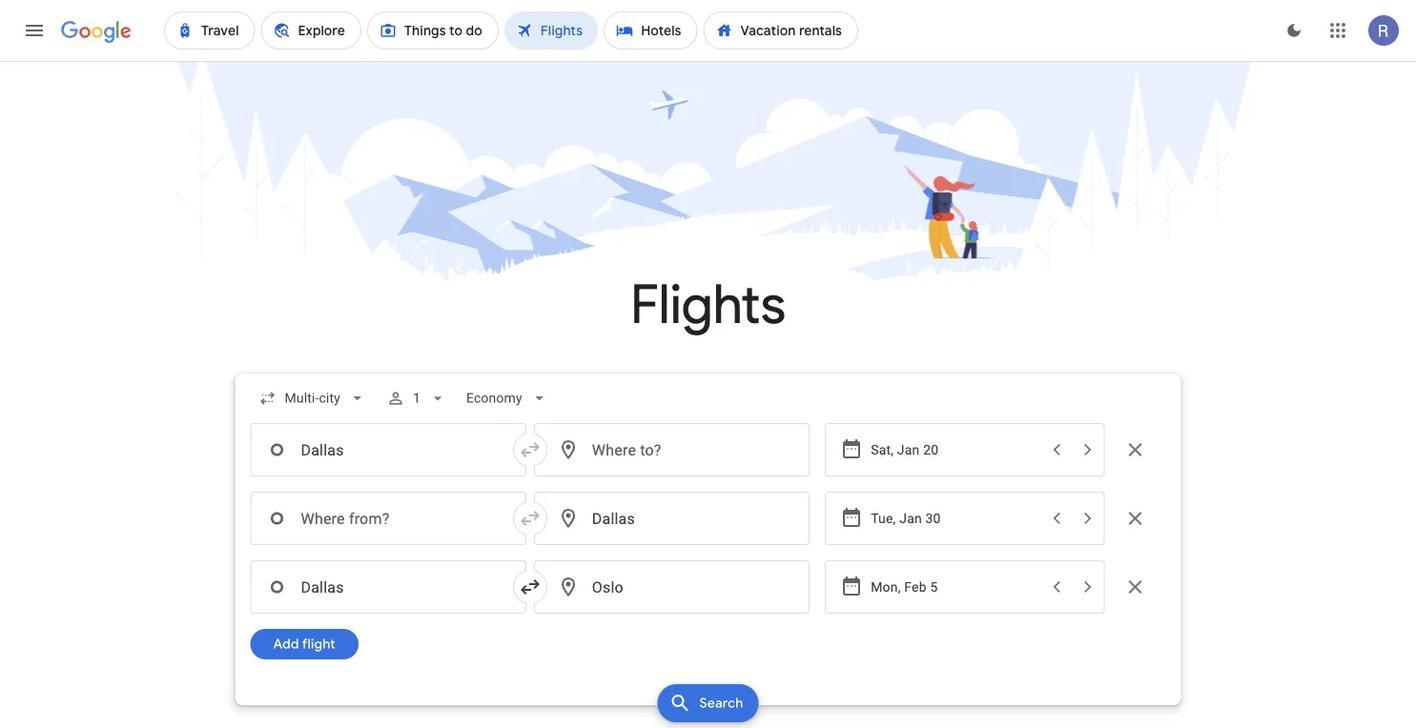 Task type: locate. For each thing, give the bounding box(es) containing it.
Departure text field
[[871, 493, 1040, 545], [871, 562, 1040, 613]]

Where from? text field
[[250, 492, 526, 546]]

Flight search field
[[220, 374, 1197, 729]]

remove flight from dallas on sat, jan 20 image
[[1124, 439, 1147, 462]]

1 vertical spatial departure text field
[[871, 562, 1040, 613]]

2 departure text field from the top
[[871, 562, 1040, 613]]

Where to? text field
[[534, 424, 810, 477]]

add flight button
[[250, 630, 359, 660]]

departure text field for remove flight from dallas to oslo on mon, feb 5 icon
[[871, 562, 1040, 613]]

1 departure text field from the top
[[871, 493, 1040, 545]]

change appearance image
[[1272, 8, 1317, 53]]

remove flight from dallas to oslo on mon, feb 5 image
[[1124, 576, 1147, 599]]

Departure text field
[[871, 425, 1040, 476]]

search
[[700, 695, 744, 713]]

None field
[[250, 382, 375, 416], [459, 382, 557, 416], [250, 382, 375, 416], [459, 382, 557, 416]]

0 vertical spatial departure text field
[[871, 493, 1040, 545]]

remove flight to dallas on tue, jan 30 image
[[1124, 508, 1147, 530]]

main content
[[220, 714, 1197, 729]]

None text field
[[534, 561, 810, 614]]

1
[[413, 391, 421, 406]]

flight
[[302, 636, 336, 653]]

None text field
[[250, 424, 526, 477], [534, 492, 810, 546], [250, 561, 526, 614], [250, 424, 526, 477], [534, 492, 810, 546], [250, 561, 526, 614]]

swap origin and destination. image
[[519, 576, 542, 599]]



Task type: describe. For each thing, give the bounding box(es) containing it.
departure text field for remove flight to dallas on tue, jan 30 image
[[871, 493, 1040, 545]]

flights
[[631, 271, 786, 339]]

1 button
[[379, 376, 455, 422]]

add
[[273, 636, 299, 653]]

add flight
[[273, 636, 336, 653]]

search button
[[658, 685, 759, 723]]

main menu image
[[23, 19, 46, 42]]



Task type: vqa. For each thing, say whether or not it's contained in the screenshot.
1
yes



